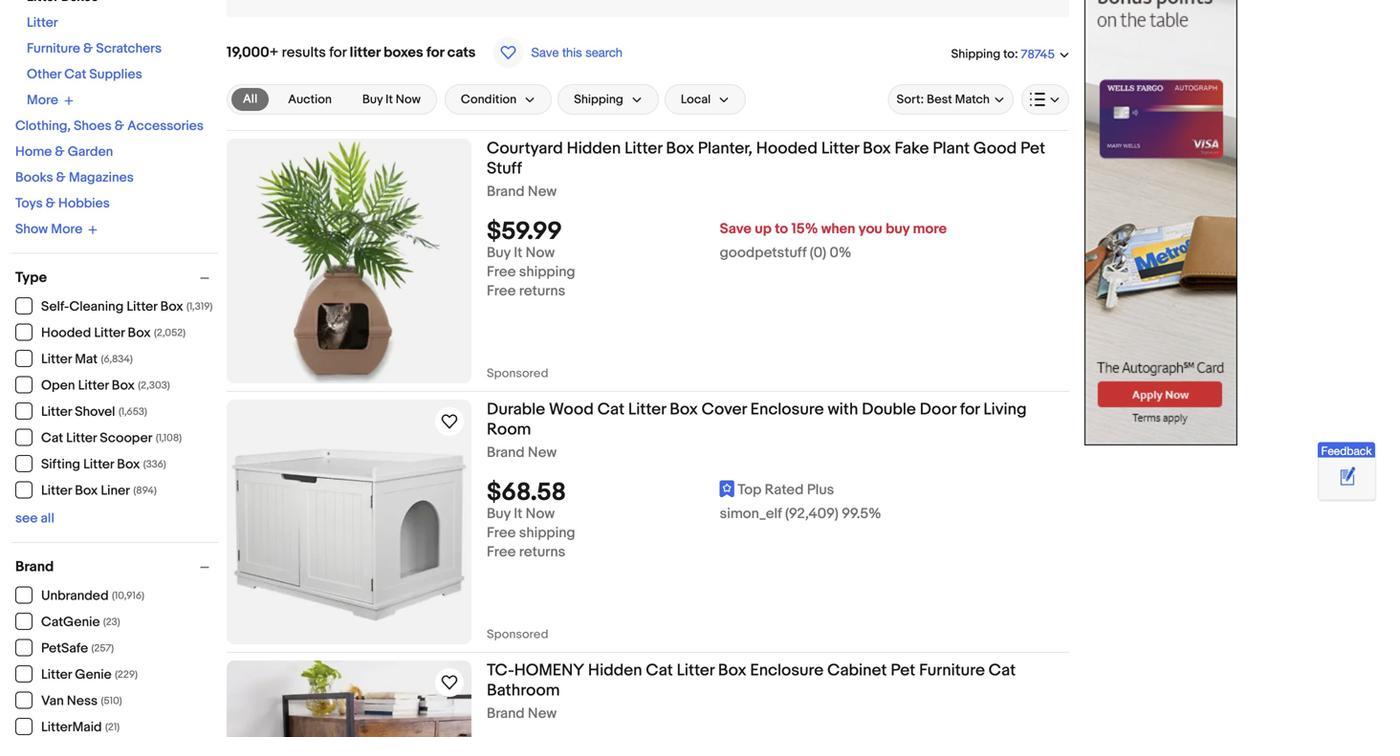 Task type: locate. For each thing, give the bounding box(es) containing it.
1 shipping from the top
[[519, 264, 575, 281]]

enclosure inside durable wood cat litter box cover enclosure with double door for living room brand new
[[750, 400, 824, 420]]

2 returns from the top
[[519, 544, 565, 561]]

(6,834)
[[101, 353, 133, 366]]

stuff
[[487, 159, 522, 179]]

results
[[282, 44, 326, 61]]

homeny
[[514, 661, 584, 681]]

1 vertical spatial shipping
[[519, 525, 575, 542]]

1 returns from the top
[[519, 283, 565, 300]]

buy down room
[[487, 506, 511, 523]]

wood
[[549, 400, 594, 420]]

1 vertical spatial hidden
[[588, 661, 642, 681]]

cat litter scooper (1,108)
[[41, 430, 182, 447]]

littermaid
[[41, 720, 102, 736]]

pet right good
[[1020, 139, 1045, 159]]

to right up
[[775, 221, 788, 238]]

more up clothing,
[[27, 92, 58, 109]]

cats
[[447, 44, 476, 61]]

1 horizontal spatial hooded
[[756, 139, 818, 159]]

0 horizontal spatial for
[[329, 44, 346, 61]]

it down stuff
[[514, 245, 522, 262]]

1 vertical spatial now
[[526, 245, 555, 262]]

new inside durable wood cat litter box cover enclosure with double door for living room brand new
[[528, 444, 557, 461]]

show more button
[[15, 221, 98, 238]]

(2,052)
[[154, 327, 186, 339]]

buy it now down boxes
[[362, 92, 421, 107]]

shipping down $68.58
[[519, 525, 575, 542]]

brand down room
[[487, 444, 525, 461]]

0 vertical spatial furniture
[[27, 41, 80, 57]]

type button
[[15, 269, 218, 286]]

cat inside litter furniture & scratchers other cat supplies
[[64, 66, 86, 83]]

1 vertical spatial buy it now
[[487, 506, 555, 523]]

shipping
[[519, 264, 575, 281], [519, 525, 575, 542]]

cleaning
[[69, 299, 124, 315]]

1 vertical spatial returns
[[519, 544, 565, 561]]

2 shipping from the top
[[519, 525, 575, 542]]

0%
[[830, 245, 851, 262]]

0 vertical spatial hooded
[[756, 139, 818, 159]]

goodpetstuff (0) 0% free shipping free returns
[[487, 245, 851, 300]]

it down boxes
[[386, 92, 393, 107]]

other
[[27, 66, 61, 83]]

for
[[329, 44, 346, 61], [426, 44, 444, 61], [960, 400, 980, 420]]

litter
[[27, 15, 58, 31], [625, 139, 662, 159], [821, 139, 859, 159], [127, 299, 157, 315], [94, 325, 125, 341], [41, 351, 72, 368], [78, 378, 109, 394], [628, 400, 666, 420], [41, 404, 72, 420], [66, 430, 97, 447], [83, 457, 114, 473], [41, 483, 72, 499], [677, 661, 714, 681], [41, 667, 72, 683]]

sort: best match
[[897, 92, 990, 107]]

furniture inside tc-homeny hidden cat litter box enclosure cabinet pet furniture cat bathroom brand new
[[919, 661, 985, 681]]

brand inside tc-homeny hidden cat litter box enclosure cabinet pet furniture cat bathroom brand new
[[487, 705, 525, 722]]

now
[[396, 92, 421, 107], [526, 245, 555, 262], [526, 506, 555, 523]]

2 enclosure from the top
[[750, 661, 824, 681]]

more
[[913, 221, 947, 238]]

0 vertical spatial new
[[528, 183, 557, 200]]

you
[[859, 221, 882, 238]]

shipping down $59.99
[[519, 264, 575, 281]]

0 vertical spatial buy
[[362, 92, 383, 107]]

for right door
[[960, 400, 980, 420]]

returns down $68.58
[[519, 544, 565, 561]]

litter inside tc-homeny hidden cat litter box enclosure cabinet pet furniture cat bathroom brand new
[[677, 661, 714, 681]]

3 new from the top
[[528, 705, 557, 722]]

returns inside goodpetstuff (0) 0% free shipping free returns
[[519, 283, 565, 300]]

courtyard hidden litter box planter, hooded litter box fake plant good pet stuff heading
[[487, 139, 1045, 179]]

watch durable wood cat litter box cover enclosure with double door for living room image
[[438, 410, 461, 433]]

pet right cabinet
[[891, 661, 915, 681]]

hidden down shipping dropdown button
[[567, 139, 621, 159]]

shipping inside shipping dropdown button
[[574, 92, 623, 107]]

2 free from the top
[[487, 283, 516, 300]]

garden
[[68, 144, 113, 160]]

0 vertical spatial hidden
[[567, 139, 621, 159]]

save inside save up to 15% when you buy more buy it now
[[720, 221, 752, 238]]

1 free from the top
[[487, 264, 516, 281]]

1 enclosure from the top
[[750, 400, 824, 420]]

furniture right cabinet
[[919, 661, 985, 681]]

0 vertical spatial returns
[[519, 283, 565, 300]]

1 vertical spatial pet
[[891, 661, 915, 681]]

new down bathroom at the bottom
[[528, 705, 557, 722]]

2 horizontal spatial for
[[960, 400, 980, 420]]

tc-homeny hidden cat litter box enclosure cabinet pet furniture cat bathroom image
[[227, 661, 471, 737]]

0 horizontal spatial shipping
[[574, 92, 623, 107]]

2 new from the top
[[528, 444, 557, 461]]

0 horizontal spatial buy it now
[[362, 92, 421, 107]]

brand button
[[15, 558, 218, 576]]

brand down see all
[[15, 558, 54, 576]]

save inside button
[[531, 45, 559, 60]]

new down room
[[528, 444, 557, 461]]

(894)
[[133, 485, 157, 497]]

99.5%
[[842, 506, 881, 523]]

buy down stuff
[[487, 245, 511, 262]]

returns inside simon_elf (92,409) 99.5% free shipping free returns
[[519, 544, 565, 561]]

0 vertical spatial shipping
[[951, 47, 1001, 62]]

1 vertical spatial it
[[514, 245, 522, 262]]

& right home
[[55, 144, 65, 160]]

0 horizontal spatial pet
[[891, 661, 915, 681]]

more down toys & hobbies link
[[51, 221, 82, 238]]

brand down stuff
[[487, 183, 525, 200]]

(21)
[[105, 722, 120, 734]]

shipping inside goodpetstuff (0) 0% free shipping free returns
[[519, 264, 575, 281]]

litter furniture & scratchers other cat supplies
[[27, 15, 162, 83]]

door
[[920, 400, 956, 420]]

van ness (510)
[[41, 693, 122, 710]]

watch tc-homeny hidden cat litter box enclosure cabinet pet furniture cat bathroom image
[[438, 671, 461, 694]]

pet
[[1020, 139, 1045, 159], [891, 661, 915, 681]]

box
[[666, 139, 694, 159], [863, 139, 891, 159], [160, 299, 183, 315], [128, 325, 151, 341], [112, 378, 135, 394], [670, 400, 698, 420], [117, 457, 140, 473], [75, 483, 98, 499], [718, 661, 746, 681]]

& right toys
[[46, 196, 55, 212]]

enclosure left with
[[750, 400, 824, 420]]

1 vertical spatial buy
[[487, 245, 511, 262]]

hooded down self- at the left
[[41, 325, 91, 341]]

top
[[738, 482, 762, 499]]

new
[[528, 183, 557, 200], [528, 444, 557, 461], [528, 705, 557, 722]]

1 new from the top
[[528, 183, 557, 200]]

1 horizontal spatial buy it now
[[487, 506, 555, 523]]

hidden right homeny
[[588, 661, 642, 681]]

show more
[[15, 221, 82, 238]]

new inside 'courtyard hidden litter box planter, hooded litter box fake plant good pet stuff brand new'
[[528, 183, 557, 200]]

save left up
[[720, 221, 752, 238]]

:
[[1015, 47, 1018, 62]]

1 horizontal spatial furniture
[[919, 661, 985, 681]]

0 horizontal spatial save
[[531, 45, 559, 60]]

0 horizontal spatial furniture
[[27, 41, 80, 57]]

save
[[531, 45, 559, 60], [720, 221, 752, 238]]

for left cats
[[426, 44, 444, 61]]

free
[[487, 264, 516, 281], [487, 283, 516, 300], [487, 525, 516, 542], [487, 544, 516, 561]]

& up 'other cat supplies' link
[[83, 41, 93, 57]]

listing options selector. list view selected. image
[[1030, 92, 1061, 107]]

it down room
[[514, 506, 522, 523]]

1 horizontal spatial for
[[426, 44, 444, 61]]

now inside save up to 15% when you buy more buy it now
[[526, 245, 555, 262]]

0 vertical spatial enclosure
[[750, 400, 824, 420]]

returns
[[519, 283, 565, 300], [519, 544, 565, 561]]

genie
[[75, 667, 112, 683]]

furniture up other
[[27, 41, 80, 57]]

petsafe (257)
[[41, 641, 114, 657]]

1 vertical spatial enclosure
[[750, 661, 824, 681]]

other cat supplies link
[[27, 66, 142, 83]]

bathroom
[[487, 681, 560, 701]]

sifting litter box (336)
[[41, 457, 166, 473]]

shipping left :
[[951, 47, 1001, 62]]

show
[[15, 221, 48, 238]]

new up $59.99
[[528, 183, 557, 200]]

1 vertical spatial save
[[720, 221, 752, 238]]

books
[[15, 170, 53, 186]]

0 horizontal spatial to
[[775, 221, 788, 238]]

simon_elf (92,409) 99.5% free shipping free returns
[[487, 506, 881, 561]]

1 vertical spatial hooded
[[41, 325, 91, 341]]

furniture inside litter furniture & scratchers other cat supplies
[[27, 41, 80, 57]]

books & magazines link
[[15, 170, 134, 186]]

1 vertical spatial furniture
[[919, 661, 985, 681]]

save left this
[[531, 45, 559, 60]]

magazines
[[69, 170, 134, 186]]

shipping down search
[[574, 92, 623, 107]]

0 vertical spatial now
[[396, 92, 421, 107]]

furniture
[[27, 41, 80, 57], [919, 661, 985, 681]]

shipping inside simon_elf (92,409) 99.5% free shipping free returns
[[519, 525, 575, 542]]

1 horizontal spatial save
[[720, 221, 752, 238]]

enclosure inside tc-homeny hidden cat litter box enclosure cabinet pet furniture cat bathroom brand new
[[750, 661, 824, 681]]

returns down $59.99
[[519, 283, 565, 300]]

(1,319)
[[186, 301, 213, 313]]

0 vertical spatial save
[[531, 45, 559, 60]]

hooded right "planter,"
[[756, 139, 818, 159]]

78745
[[1021, 47, 1055, 62]]

now inside buy it now link
[[396, 92, 421, 107]]

brand down bathroom at the bottom
[[487, 705, 525, 722]]

& up toys & hobbies link
[[56, 170, 66, 186]]

shipping inside shipping to : 78745
[[951, 47, 1001, 62]]

1 vertical spatial shipping
[[574, 92, 623, 107]]

for left litter
[[329, 44, 346, 61]]

save for this
[[531, 45, 559, 60]]

petsafe
[[41, 641, 88, 657]]

1 vertical spatial new
[[528, 444, 557, 461]]

0 vertical spatial shipping
[[519, 264, 575, 281]]

buy it now
[[362, 92, 421, 107], [487, 506, 555, 523]]

1 horizontal spatial pet
[[1020, 139, 1045, 159]]

shipping for simon_elf (92,409) 99.5% free shipping free returns
[[519, 525, 575, 542]]

type
[[15, 269, 47, 286]]

buy it now down room
[[487, 506, 555, 523]]

0 vertical spatial to
[[1003, 47, 1015, 62]]

ness
[[67, 693, 98, 710]]

pet inside tc-homeny hidden cat litter box enclosure cabinet pet furniture cat bathroom brand new
[[891, 661, 915, 681]]

local button
[[664, 84, 746, 115]]

tc-homeny hidden cat litter box enclosure cabinet pet furniture cat bathroom heading
[[487, 661, 1016, 701]]

buy down litter
[[362, 92, 383, 107]]

shipping for shipping to : 78745
[[951, 47, 1001, 62]]

buy it now link
[[351, 88, 432, 111]]

(92,409)
[[785, 506, 839, 523]]

1 vertical spatial to
[[775, 221, 788, 238]]

&
[[83, 41, 93, 57], [115, 118, 124, 134], [55, 144, 65, 160], [56, 170, 66, 186], [46, 196, 55, 212]]

clothing,
[[15, 118, 71, 134]]

to left 78745
[[1003, 47, 1015, 62]]

home & garden link
[[15, 144, 113, 160]]

enclosure for box
[[750, 661, 824, 681]]

(0)
[[810, 245, 826, 262]]

2 vertical spatial new
[[528, 705, 557, 722]]

1 vertical spatial more
[[51, 221, 82, 238]]

search
[[586, 45, 623, 60]]

0 vertical spatial pet
[[1020, 139, 1045, 159]]

enclosure left cabinet
[[750, 661, 824, 681]]

all
[[243, 92, 257, 107]]

1 horizontal spatial to
[[1003, 47, 1015, 62]]

up
[[755, 221, 772, 238]]

courtyard
[[487, 139, 563, 159]]

pet inside 'courtyard hidden litter box planter, hooded litter box fake plant good pet stuff brand new'
[[1020, 139, 1045, 159]]

buy
[[362, 92, 383, 107], [487, 245, 511, 262], [487, 506, 511, 523]]

1 horizontal spatial shipping
[[951, 47, 1001, 62]]

shipping for goodpetstuff (0) 0% free shipping free returns
[[519, 264, 575, 281]]



Task type: vqa. For each thing, say whether or not it's contained in the screenshot.
blu-ray link
no



Task type: describe. For each thing, give the bounding box(es) containing it.
litter inside litter furniture & scratchers other cat supplies
[[27, 15, 58, 31]]

accessories
[[127, 118, 204, 134]]

(229)
[[115, 669, 138, 681]]

save this search
[[531, 45, 623, 60]]

save for up
[[720, 221, 752, 238]]

hooded inside 'courtyard hidden litter box planter, hooded litter box fake plant good pet stuff brand new'
[[756, 139, 818, 159]]

(10,916)
[[112, 590, 144, 602]]

new for $68.58
[[528, 444, 557, 461]]

enclosure for cover
[[750, 400, 824, 420]]

good
[[973, 139, 1017, 159]]

All selected text field
[[243, 91, 257, 108]]

when
[[821, 221, 855, 238]]

hooded litter box (2,052)
[[41, 325, 186, 341]]

(1,653)
[[119, 406, 147, 418]]

goodpetstuff
[[720, 245, 807, 262]]

litter box liner (894)
[[41, 483, 157, 499]]

durable wood cat litter box cover enclosure with double door for living room image
[[227, 400, 471, 645]]

$68.58
[[487, 478, 566, 508]]

open
[[41, 378, 75, 394]]

open litter box (2,303)
[[41, 378, 170, 394]]

& inside litter furniture & scratchers other cat supplies
[[83, 41, 93, 57]]

see all
[[15, 511, 54, 527]]

2 vertical spatial it
[[514, 506, 522, 523]]

to inside save up to 15% when you buy more buy it now
[[775, 221, 788, 238]]

more button
[[27, 92, 74, 109]]

tc-homeny hidden cat litter box enclosure cabinet pet furniture cat bathroom link
[[487, 661, 1069, 705]]

litter link
[[27, 15, 58, 31]]

(1,108)
[[156, 432, 182, 445]]

shovel
[[75, 404, 115, 420]]

toys & hobbies link
[[15, 196, 110, 212]]

new for $59.99
[[528, 183, 557, 200]]

unbranded
[[41, 588, 109, 604]]

durable wood cat litter box cover enclosure with double door for living room link
[[487, 400, 1069, 444]]

litter shovel (1,653)
[[41, 404, 147, 420]]

for inside durable wood cat litter box cover enclosure with double door for living room brand new
[[960, 400, 980, 420]]

this
[[562, 45, 582, 60]]

auction link
[[277, 88, 343, 111]]

courtyard hidden litter box planter, hooded litter box fake plant good pet stuff link
[[487, 139, 1069, 183]]

mat
[[75, 351, 98, 368]]

see all button
[[15, 511, 54, 527]]

new inside tc-homeny hidden cat litter box enclosure cabinet pet furniture cat bathroom brand new
[[528, 705, 557, 722]]

litter
[[350, 44, 380, 61]]

buy
[[886, 221, 910, 238]]

living
[[983, 400, 1027, 420]]

courtyard hidden litter box planter, hooded litter box fake plant good pet stuff image
[[230, 139, 468, 383]]

$59.99
[[487, 217, 562, 247]]

planter,
[[698, 139, 752, 159]]

top rated plus image
[[720, 481, 735, 498]]

3 free from the top
[[487, 525, 516, 542]]

cat inside durable wood cat litter box cover enclosure with double door for living room brand new
[[597, 400, 625, 420]]

4 free from the top
[[487, 544, 516, 561]]

0 horizontal spatial hooded
[[41, 325, 91, 341]]

littermaid (21)
[[41, 720, 120, 736]]

furniture & scratchers link
[[27, 41, 162, 57]]

unbranded (10,916)
[[41, 588, 144, 604]]

& right shoes
[[115, 118, 124, 134]]

plus
[[807, 482, 834, 499]]

catgenie
[[41, 614, 100, 631]]

catgenie (23)
[[41, 614, 120, 631]]

(2,303)
[[138, 380, 170, 392]]

shoes
[[74, 118, 112, 134]]

rated
[[765, 482, 804, 499]]

hidden inside 'courtyard hidden litter box planter, hooded litter box fake plant good pet stuff brand new'
[[567, 139, 621, 159]]

self-
[[41, 299, 69, 315]]

simon_elf
[[720, 506, 782, 523]]

advertisement region
[[1084, 0, 1237, 446]]

it inside save up to 15% when you buy more buy it now
[[514, 245, 522, 262]]

condition
[[461, 92, 517, 107]]

save this search button
[[487, 36, 628, 69]]

match
[[955, 92, 990, 107]]

hobbies
[[58, 196, 110, 212]]

2 vertical spatial now
[[526, 506, 555, 523]]

van
[[41, 693, 64, 710]]

condition button
[[445, 84, 552, 115]]

(257)
[[91, 643, 114, 655]]

returns for goodpetstuff (0) 0% free shipping free returns
[[519, 283, 565, 300]]

supplies
[[89, 66, 142, 83]]

box inside durable wood cat litter box cover enclosure with double door for living room brand new
[[670, 400, 698, 420]]

sort:
[[897, 92, 924, 107]]

litter genie (229)
[[41, 667, 138, 683]]

brand inside durable wood cat litter box cover enclosure with double door for living room brand new
[[487, 444, 525, 461]]

returns for simon_elf (92,409) 99.5% free shipping free returns
[[519, 544, 565, 561]]

feedback
[[1321, 444, 1372, 458]]

15%
[[791, 221, 818, 238]]

fake
[[895, 139, 929, 159]]

with
[[828, 400, 858, 420]]

local
[[681, 92, 711, 107]]

shipping button
[[558, 84, 659, 115]]

durable wood cat litter box cover enclosure with double door for living room heading
[[487, 400, 1027, 440]]

0 vertical spatial buy it now
[[362, 92, 421, 107]]

to inside shipping to : 78745
[[1003, 47, 1015, 62]]

0 vertical spatial more
[[27, 92, 58, 109]]

shipping for shipping
[[574, 92, 623, 107]]

sort: best match button
[[888, 84, 1014, 115]]

scratchers
[[96, 41, 162, 57]]

brand inside 'courtyard hidden litter box planter, hooded litter box fake plant good pet stuff brand new'
[[487, 183, 525, 200]]

litter inside durable wood cat litter box cover enclosure with double door for living room brand new
[[628, 400, 666, 420]]

buy inside save up to 15% when you buy more buy it now
[[487, 245, 511, 262]]

cabinet
[[827, 661, 887, 681]]

box inside tc-homeny hidden cat litter box enclosure cabinet pet furniture cat bathroom brand new
[[718, 661, 746, 681]]

self-cleaning litter box (1,319)
[[41, 299, 213, 315]]

+
[[269, 44, 279, 61]]

(23)
[[103, 616, 120, 629]]

clothing, shoes & accessories link
[[15, 118, 204, 134]]

tc-
[[487, 661, 514, 681]]

0 vertical spatial it
[[386, 92, 393, 107]]

top rated plus
[[738, 482, 834, 499]]

2 vertical spatial buy
[[487, 506, 511, 523]]

auction
[[288, 92, 332, 107]]

save up to 15% when you buy more buy it now
[[487, 221, 947, 262]]

hidden inside tc-homeny hidden cat litter box enclosure cabinet pet furniture cat bathroom brand new
[[588, 661, 642, 681]]



